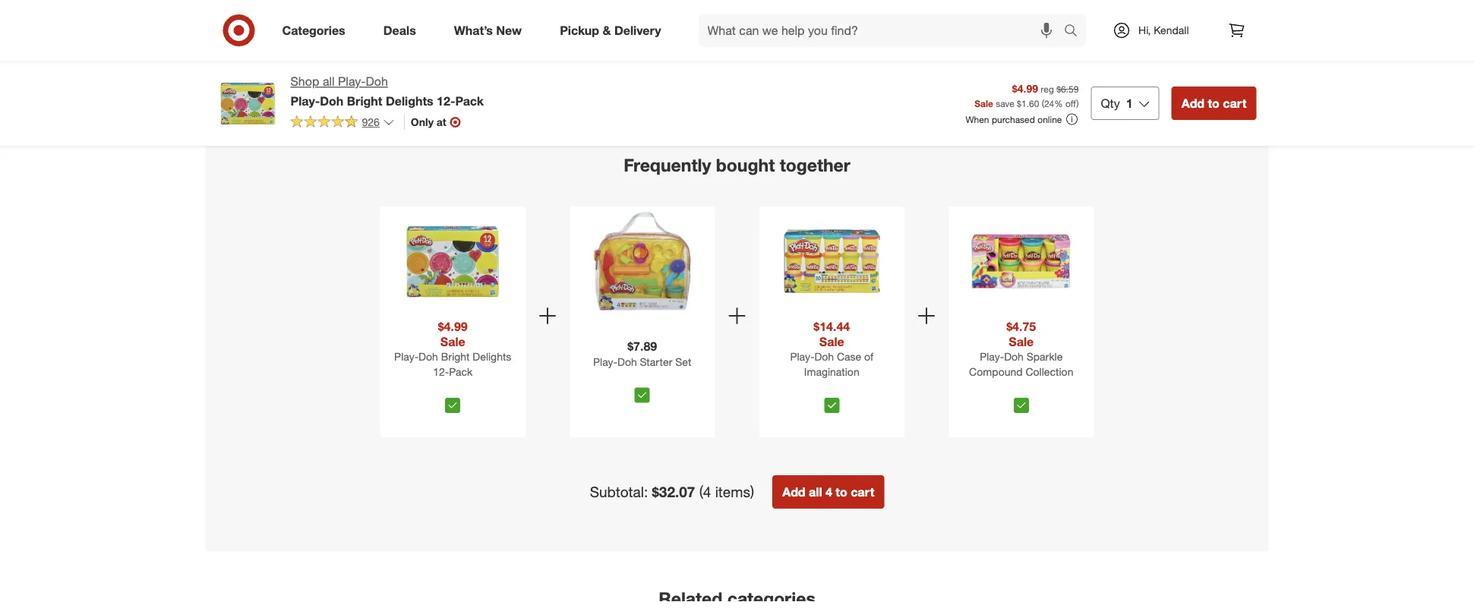 Task type: locate. For each thing, give the bounding box(es) containing it.
delights
[[386, 93, 433, 108], [473, 350, 511, 363]]

play- inside $14.44 sale play-doh case of imagination
[[790, 350, 814, 363]]

delights inside $4.99 sale play-doh bright delights 12-pack
[[473, 350, 511, 363]]

play-doh case of imagination image
[[780, 210, 883, 313]]

%
[[1054, 98, 1063, 109]]

play-doh bright delights 12-pack link
[[383, 349, 522, 392]]

case
[[837, 350, 861, 363]]

$
[[1017, 98, 1021, 109]]

0 horizontal spatial all
[[323, 74, 335, 89]]

bright
[[347, 93, 382, 108], [441, 350, 470, 363]]

0 vertical spatial all
[[323, 74, 335, 89]]

12- inside $4.99 sale play-doh bright delights 12-pack
[[433, 365, 449, 378]]

play- for $4.75 sale play-doh sparkle compound collection
[[980, 350, 1004, 363]]

(
[[1042, 98, 1044, 109]]

sale for $14.44
[[819, 334, 844, 349]]

imagination
[[804, 365, 859, 378]]

play- inside $7.89 play-doh starter set
[[593, 355, 617, 368]]

sale down $4.75
[[1009, 334, 1034, 349]]

only
[[411, 115, 434, 129]]

$4.99
[[1012, 82, 1038, 95], [438, 319, 468, 334]]

sale up when
[[975, 98, 993, 109]]

compound
[[969, 365, 1023, 378]]

play-
[[338, 74, 366, 89], [290, 93, 320, 108], [394, 350, 419, 363], [790, 350, 814, 363], [980, 350, 1004, 363], [593, 355, 617, 368]]

sale
[[975, 98, 993, 109], [440, 334, 465, 349], [819, 334, 844, 349], [1009, 334, 1034, 349]]

doh inside $7.89 play-doh starter set
[[617, 355, 637, 368]]

$4.99 sale play-doh bright delights 12-pack
[[394, 319, 511, 378]]

save
[[996, 98, 1014, 109]]

12-
[[437, 93, 455, 108], [433, 365, 449, 378]]

doh inside $4.75 sale play-doh sparkle compound collection
[[1004, 350, 1024, 363]]

1.60
[[1021, 98, 1039, 109]]

play- for shop all play-doh play-doh bright delights 12-pack
[[338, 74, 366, 89]]

delights inside shop all play-doh play-doh bright delights 12-pack
[[386, 93, 433, 108]]

sale inside $4.99 sale play-doh bright delights 12-pack
[[440, 334, 465, 349]]

&
[[603, 23, 611, 38]]

1
[[1126, 96, 1133, 110]]

$4.75
[[1006, 319, 1036, 334]]

to
[[253, 18, 262, 30], [408, 18, 417, 30], [563, 18, 572, 30], [718, 18, 727, 30], [873, 18, 882, 30], [1028, 18, 1037, 30], [1183, 18, 1192, 30], [1208, 96, 1220, 110], [836, 484, 847, 499]]

0 horizontal spatial delights
[[386, 93, 433, 108]]

12- inside shop all play-doh play-doh bright delights 12-pack
[[437, 93, 455, 108]]

add all 4 to cart button
[[773, 475, 884, 509]]

0 vertical spatial bright
[[347, 93, 382, 108]]

doh for shop all play-doh play-doh bright delights 12-pack
[[366, 74, 388, 89]]

1 vertical spatial pack
[[449, 365, 473, 378]]

1 vertical spatial delights
[[473, 350, 511, 363]]

$4.99 up play-doh bright delights 12-pack "link"
[[438, 319, 468, 334]]

items)
[[715, 483, 754, 501]]

0 vertical spatial delights
[[386, 93, 433, 108]]

0 vertical spatial 12-
[[437, 93, 455, 108]]

sale down $14.44
[[819, 334, 844, 349]]

what's new
[[454, 23, 522, 38]]

0 vertical spatial $4.99
[[1012, 82, 1038, 95]]

1 vertical spatial bright
[[441, 350, 470, 363]]

of
[[864, 350, 873, 363]]

doh inside $4.99 sale play-doh bright delights 12-pack
[[419, 350, 438, 363]]

all inside shop all play-doh play-doh bright delights 12-pack
[[323, 74, 335, 89]]

add to cart
[[234, 18, 282, 30], [388, 18, 437, 30], [543, 18, 592, 30], [698, 18, 747, 30], [853, 18, 902, 30], [1008, 18, 1057, 30], [1163, 18, 1212, 30], [1181, 96, 1247, 110]]

sale for $4.99
[[440, 334, 465, 349]]

add to cart button
[[227, 12, 289, 36], [382, 12, 444, 36], [537, 12, 599, 36], [691, 12, 754, 36], [846, 12, 909, 36], [1001, 12, 1064, 36], [1156, 12, 1219, 36], [1172, 87, 1256, 120]]

None checkbox
[[635, 388, 650, 403], [824, 398, 839, 413], [1014, 398, 1029, 413], [635, 388, 650, 403], [824, 398, 839, 413], [1014, 398, 1029, 413]]

0 horizontal spatial bright
[[347, 93, 382, 108]]

1 vertical spatial 12-
[[433, 365, 449, 378]]

play- inside $4.99 sale play-doh bright delights 12-pack
[[394, 350, 419, 363]]

kendall
[[1154, 24, 1189, 37]]

play- for $4.99 sale play-doh bright delights 12-pack
[[394, 350, 419, 363]]

hi, kendall
[[1138, 24, 1189, 37]]

sparkle
[[1027, 350, 1063, 363]]

hi,
[[1138, 24, 1151, 37]]

)
[[1076, 98, 1079, 109]]

0 horizontal spatial $4.99
[[438, 319, 468, 334]]

cart inside button
[[851, 484, 874, 499]]

$7.89
[[627, 339, 657, 354]]

$4.99 inside '$4.99 reg $6.59 sale save $ 1.60 ( 24 % off )'
[[1012, 82, 1038, 95]]

doh
[[366, 74, 388, 89], [320, 93, 344, 108], [419, 350, 438, 363], [814, 350, 834, 363], [1004, 350, 1024, 363], [617, 355, 637, 368]]

1 horizontal spatial all
[[809, 484, 822, 499]]

all right shop
[[323, 74, 335, 89]]

None checkbox
[[445, 398, 460, 413]]

1 horizontal spatial $4.99
[[1012, 82, 1038, 95]]

1 horizontal spatial bright
[[441, 350, 470, 363]]

$32.07
[[652, 483, 695, 501]]

$4.99 for reg
[[1012, 82, 1038, 95]]

doh inside $14.44 sale play-doh case of imagination
[[814, 350, 834, 363]]

only at
[[411, 115, 446, 129]]

online
[[1038, 114, 1062, 125]]

sale inside $4.75 sale play-doh sparkle compound collection
[[1009, 334, 1034, 349]]

sale for $4.75
[[1009, 334, 1034, 349]]

play- for $14.44 sale play-doh case of imagination
[[790, 350, 814, 363]]

1 horizontal spatial delights
[[473, 350, 511, 363]]

cart
[[265, 18, 282, 30], [420, 18, 437, 30], [574, 18, 592, 30], [729, 18, 747, 30], [884, 18, 902, 30], [1039, 18, 1057, 30], [1194, 18, 1212, 30], [1223, 96, 1247, 110], [851, 484, 874, 499]]

0 vertical spatial pack
[[455, 93, 484, 108]]

add inside add all 4 to cart button
[[782, 484, 805, 499]]

reg
[[1041, 83, 1054, 95]]

What can we help you find? suggestions appear below search field
[[698, 14, 1068, 47]]

all inside button
[[809, 484, 822, 499]]

play- inside $4.75 sale play-doh sparkle compound collection
[[980, 350, 1004, 363]]

$4.99 inside $4.99 sale play-doh bright delights 12-pack
[[438, 319, 468, 334]]

1 vertical spatial all
[[809, 484, 822, 499]]

$14.44
[[814, 319, 850, 334]]

sale inside $14.44 sale play-doh case of imagination
[[819, 334, 844, 349]]

all
[[323, 74, 335, 89], [809, 484, 822, 499]]

add
[[234, 18, 251, 30], [388, 18, 406, 30], [543, 18, 561, 30], [698, 18, 716, 30], [853, 18, 871, 30], [1008, 18, 1025, 30], [1163, 18, 1180, 30], [1181, 96, 1204, 110], [782, 484, 805, 499]]

1 vertical spatial $4.99
[[438, 319, 468, 334]]

sale up play-doh bright delights 12-pack "link"
[[440, 334, 465, 349]]

shop all play-doh play-doh bright delights 12-pack
[[290, 74, 484, 108]]

$4.99 up 1.60
[[1012, 82, 1038, 95]]

collection
[[1026, 365, 1073, 378]]

qty 1
[[1101, 96, 1133, 110]]

pack
[[455, 93, 484, 108], [449, 365, 473, 378]]

all left 4
[[809, 484, 822, 499]]

bright inside $4.99 sale play-doh bright delights 12-pack
[[441, 350, 470, 363]]



Task type: describe. For each thing, give the bounding box(es) containing it.
play-doh sparkle compound collection link
[[952, 349, 1091, 392]]

play-doh starter set link
[[573, 354, 712, 382]]

when
[[966, 114, 989, 125]]

926
[[362, 115, 380, 129]]

doh for $4.75 sale play-doh sparkle compound collection
[[1004, 350, 1024, 363]]

when purchased online
[[966, 114, 1062, 125]]

purchased
[[992, 114, 1035, 125]]

$6.59
[[1056, 83, 1079, 95]]

search
[[1057, 24, 1094, 39]]

together
[[780, 155, 850, 176]]

set
[[675, 355, 691, 368]]

$4.75 sale play-doh sparkle compound collection
[[969, 319, 1073, 378]]

$4.99 reg $6.59 sale save $ 1.60 ( 24 % off )
[[975, 82, 1079, 109]]

to inside add all 4 to cart button
[[836, 484, 847, 499]]

play-doh bright delights 12-pack image
[[401, 210, 504, 313]]

categories
[[282, 23, 345, 38]]

deals
[[383, 23, 416, 38]]

play-doh starter set image
[[591, 210, 694, 313]]

frequently bought together
[[624, 155, 850, 176]]

starter
[[640, 355, 672, 368]]

frequently
[[624, 155, 711, 176]]

$7.89 play-doh starter set
[[593, 339, 691, 368]]

pickup & delivery link
[[547, 14, 680, 47]]

new
[[496, 23, 522, 38]]

4
[[825, 484, 832, 499]]

what's new link
[[441, 14, 541, 47]]

pickup
[[560, 23, 599, 38]]

shop
[[290, 74, 319, 89]]

926 link
[[290, 115, 395, 132]]

qty
[[1101, 96, 1120, 110]]

subtotal: $32.07 (4 items)
[[590, 483, 754, 501]]

add all 4 to cart
[[782, 484, 874, 499]]

pack inside shop all play-doh play-doh bright delights 12-pack
[[455, 93, 484, 108]]

bright inside shop all play-doh play-doh bright delights 12-pack
[[347, 93, 382, 108]]

doh for $14.44 sale play-doh case of imagination
[[814, 350, 834, 363]]

what's
[[454, 23, 493, 38]]

(4
[[699, 483, 711, 501]]

play-doh case of imagination link
[[762, 349, 901, 392]]

$14.44 sale play-doh case of imagination
[[790, 319, 873, 378]]

delivery
[[614, 23, 661, 38]]

image of play-doh bright delights 12-pack image
[[218, 73, 278, 134]]

off
[[1065, 98, 1076, 109]]

all for shop
[[323, 74, 335, 89]]

sale inside '$4.99 reg $6.59 sale save $ 1.60 ( 24 % off )'
[[975, 98, 993, 109]]

subtotal:
[[590, 483, 648, 501]]

play-doh sparkle compound collection image
[[970, 210, 1073, 313]]

deals link
[[370, 14, 435, 47]]

pack inside $4.99 sale play-doh bright delights 12-pack
[[449, 365, 473, 378]]

24
[[1044, 98, 1054, 109]]

bought
[[716, 155, 775, 176]]

doh for $4.99 sale play-doh bright delights 12-pack
[[419, 350, 438, 363]]

pickup & delivery
[[560, 23, 661, 38]]

categories link
[[269, 14, 364, 47]]

search button
[[1057, 14, 1094, 50]]

$4.99 for sale
[[438, 319, 468, 334]]

at
[[437, 115, 446, 129]]

all for add
[[809, 484, 822, 499]]



Task type: vqa. For each thing, say whether or not it's contained in the screenshot.
(Ferrara's The $35
no



